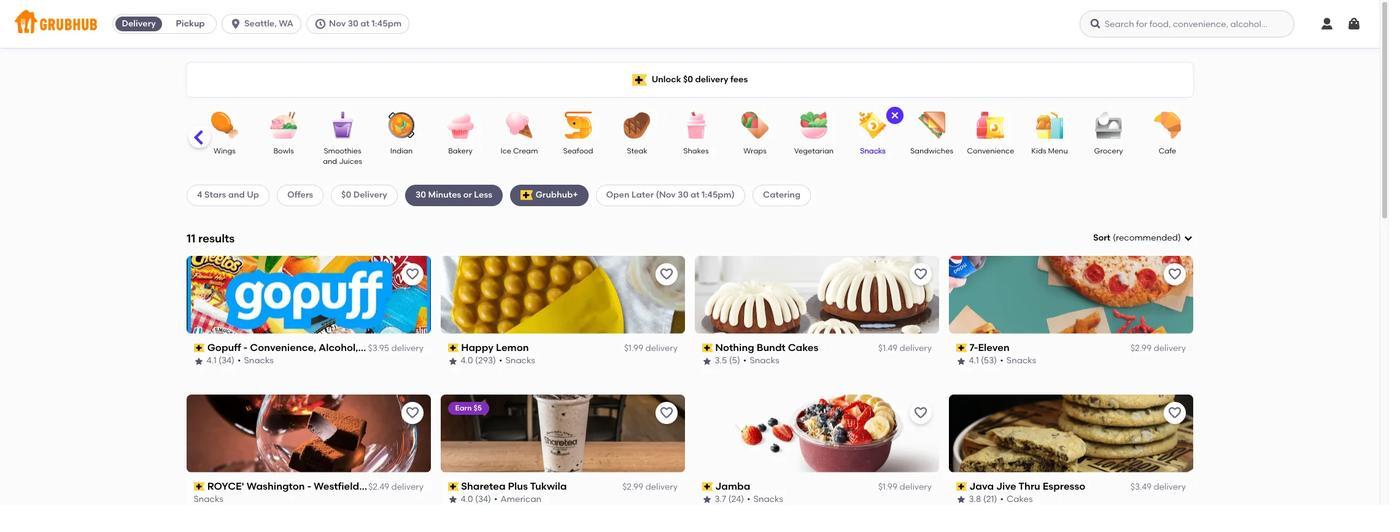 Task type: locate. For each thing, give the bounding box(es) containing it.
indian
[[390, 147, 413, 155]]

1 horizontal spatial $1.99
[[878, 482, 898, 492]]

subscription pass image left royce' on the bottom left of page
[[194, 482, 205, 491]]

4 stars and up
[[197, 190, 259, 200]]

sharetea plus tukwila
[[461, 480, 567, 492]]

save this restaurant image for happy lemon
[[659, 267, 674, 282]]

earn
[[455, 404, 472, 412]]

4
[[197, 190, 202, 200]]

0 horizontal spatial and
[[228, 190, 245, 200]]

None field
[[1093, 232, 1193, 245]]

0 horizontal spatial $2.99
[[622, 482, 643, 492]]

cakes down java jive thru espresso
[[1007, 494, 1033, 505]]

gopuff - convenience, alcohol, & more logo image
[[187, 256, 431, 334]]

4.1 down gopuff at the left of the page
[[207, 356, 217, 366]]

• for gopuff - convenience, alcohol, & more
[[238, 356, 241, 366]]

subscription pass image for java jive thru espresso
[[956, 482, 967, 491]]

4.1 down 7-
[[969, 356, 979, 366]]

eleven
[[978, 342, 1010, 353]]

and
[[323, 157, 337, 166], [228, 190, 245, 200]]

1 horizontal spatial $2.99 delivery
[[1131, 343, 1186, 354]]

delivery for jamba
[[900, 482, 932, 492]]

convenience image
[[969, 112, 1012, 139]]

1 horizontal spatial at
[[691, 190, 700, 200]]

cakes right the bundt
[[788, 342, 819, 353]]

espresso
[[1043, 480, 1086, 492]]

0 horizontal spatial (34)
[[219, 356, 235, 366]]

0 vertical spatial $2.99
[[1131, 343, 1152, 354]]

1 vertical spatial $1.99 delivery
[[878, 482, 932, 492]]

1 horizontal spatial 4.1
[[969, 356, 979, 366]]

0 horizontal spatial $0
[[341, 190, 351, 200]]

svg image inside nov 30 at 1:45pm button
[[314, 18, 327, 30]]

1 horizontal spatial $1.99 delivery
[[878, 482, 932, 492]]

1 vertical spatial $1.99
[[878, 482, 898, 492]]

convenience
[[967, 147, 1014, 155]]

1 vertical spatial svg image
[[890, 110, 900, 120]]

subscription pass image right mall
[[448, 482, 459, 491]]

save this restaurant button for java jive thru espresso
[[1164, 402, 1186, 424]]

delivery inside button
[[122, 18, 156, 29]]

at
[[360, 18, 370, 29], [691, 190, 700, 200]]

star icon image for gopuff - convenience, alcohol, & more
[[194, 356, 204, 366]]

1 horizontal spatial cakes
[[1007, 494, 1033, 505]]

grubhub plus flag logo image
[[632, 74, 647, 86], [521, 191, 533, 200]]

delivery down juices
[[353, 190, 387, 200]]

thru
[[1019, 480, 1041, 492]]

• right (53)
[[1000, 356, 1004, 366]]

30 right (nov
[[678, 190, 689, 200]]

0 horizontal spatial -
[[243, 342, 248, 353]]

bowls
[[273, 147, 294, 155]]

0 vertical spatial $1.99 delivery
[[624, 343, 678, 354]]

30 inside button
[[348, 18, 358, 29]]

$0 down juices
[[341, 190, 351, 200]]

delivery for java jive thru espresso
[[1154, 482, 1186, 492]]

subscription pass image left the nothing
[[702, 344, 713, 352]]

Search for food, convenience, alcohol... search field
[[1080, 10, 1295, 37]]

save this restaurant button for gopuff - convenience, alcohol, & more
[[401, 263, 424, 285]]

java jive thru espresso
[[970, 480, 1086, 492]]

grubhub plus flag logo image left the unlock at left
[[632, 74, 647, 86]]

star icon image left 3.8
[[956, 495, 966, 505]]

save this restaurant image for nothing bundt cakes
[[913, 267, 928, 282]]

cream
[[513, 147, 538, 155]]

star icon image for 7-eleven
[[956, 356, 966, 366]]

snacks down royce' on the bottom left of page
[[194, 494, 224, 505]]

2 horizontal spatial 30
[[678, 190, 689, 200]]

save this restaurant image for royce' washington - westfield southcenter mall
[[405, 406, 420, 420]]

0 vertical spatial $1.99
[[624, 343, 643, 354]]

0 horizontal spatial $2.99 delivery
[[622, 482, 678, 492]]

• right (24)
[[747, 494, 751, 505]]

grubhub plus flag logo image left grubhub+
[[521, 191, 533, 200]]

1 vertical spatial cakes
[[1007, 494, 1033, 505]]

svg image left nov
[[314, 18, 327, 30]]

4.1
[[207, 356, 217, 366], [969, 356, 979, 366]]

(34) down sharetea
[[475, 494, 491, 505]]

pickup button
[[165, 14, 216, 34]]

• snacks down nothing bundt cakes
[[744, 356, 780, 366]]

• right (5)
[[744, 356, 747, 366]]

0 vertical spatial $2.99 delivery
[[1131, 343, 1186, 354]]

seattle, wa button
[[222, 14, 306, 34]]

delivery
[[695, 74, 728, 85], [391, 343, 424, 354], [645, 343, 678, 354], [900, 343, 932, 354], [1154, 343, 1186, 354], [391, 482, 424, 492], [645, 482, 678, 492], [900, 482, 932, 492], [1154, 482, 1186, 492]]

kids menu image
[[1028, 112, 1071, 139]]

delivery for sharetea plus tukwila
[[645, 482, 678, 492]]

)
[[1178, 233, 1181, 243]]

steak image
[[616, 112, 659, 139]]

up
[[247, 190, 259, 200]]

1 vertical spatial -
[[307, 480, 311, 492]]

bakery image
[[439, 112, 482, 139]]

1 4.0 from the top
[[461, 356, 473, 366]]

0 horizontal spatial $1.99
[[624, 343, 643, 354]]

snacks down eleven
[[1007, 356, 1037, 366]]

• snacks down the lemon
[[499, 356, 535, 366]]

2 4.1 from the left
[[969, 356, 979, 366]]

0 horizontal spatial delivery
[[122, 18, 156, 29]]

3.5
[[715, 356, 727, 366]]

- left westfield
[[307, 480, 311, 492]]

save this restaurant button for jamba
[[910, 402, 932, 424]]

0 vertical spatial and
[[323, 157, 337, 166]]

delivery for happy lemon
[[645, 343, 678, 354]]

• down sharetea
[[494, 494, 498, 505]]

• american
[[494, 494, 542, 505]]

$1.99
[[624, 343, 643, 354], [878, 482, 898, 492]]

$3.49
[[1131, 482, 1152, 492]]

vegetarian
[[794, 147, 834, 155]]

kids
[[1031, 147, 1046, 155]]

3.5 (5)
[[715, 356, 741, 366]]

1 horizontal spatial and
[[323, 157, 337, 166]]

1 vertical spatial $0
[[341, 190, 351, 200]]

11
[[187, 231, 196, 245]]

- right gopuff at the left of the page
[[243, 342, 248, 353]]

save this restaurant image
[[405, 267, 420, 282], [913, 267, 928, 282], [405, 406, 420, 420]]

• right 4.1 (34)
[[238, 356, 241, 366]]

4.0 down happy
[[461, 356, 473, 366]]

and down smoothies on the top left of page
[[323, 157, 337, 166]]

at left 1:45pm)
[[691, 190, 700, 200]]

wings
[[214, 147, 236, 155]]

7-eleven
[[970, 342, 1010, 353]]

0 vertical spatial svg image
[[314, 18, 327, 30]]

smoothies and juices image
[[321, 112, 364, 139]]

subscription pass image left the 'jamba'
[[702, 482, 713, 491]]

save this restaurant button for 7-eleven
[[1164, 263, 1186, 285]]

snacks down nothing bundt cakes
[[750, 356, 780, 366]]

snacks down the lemon
[[506, 356, 535, 366]]

7-eleven logo image
[[949, 256, 1193, 334]]

star icon image left 4.1 (34)
[[194, 356, 204, 366]]

$1.99 delivery for jamba
[[878, 482, 932, 492]]

-
[[243, 342, 248, 353], [307, 480, 311, 492]]

shakes
[[683, 147, 709, 155]]

smoothies and juices
[[323, 147, 362, 166]]

none field containing sort
[[1093, 232, 1193, 245]]

1 vertical spatial 4.0
[[461, 494, 473, 505]]

at left 1:45pm
[[360, 18, 370, 29]]

1 horizontal spatial $2.99
[[1131, 343, 1152, 354]]

bowls image
[[262, 112, 305, 139]]

southcenter
[[362, 480, 421, 492]]

at inside button
[[360, 18, 370, 29]]

• right (21) on the right
[[1001, 494, 1004, 505]]

snacks for happy lemon
[[506, 356, 535, 366]]

seafood image
[[557, 112, 600, 139]]

grocery
[[1094, 147, 1123, 155]]

snacks for 7-eleven
[[1007, 356, 1037, 366]]

and left up
[[228, 190, 245, 200]]

0 horizontal spatial 4.1
[[207, 356, 217, 366]]

$1.49
[[878, 343, 898, 354]]

$0 right the unlock at left
[[683, 74, 693, 85]]

results
[[198, 231, 235, 245]]

1 horizontal spatial (34)
[[475, 494, 491, 505]]

main navigation navigation
[[0, 0, 1380, 48]]

1 vertical spatial and
[[228, 190, 245, 200]]

•
[[238, 356, 241, 366], [499, 356, 503, 366], [744, 356, 747, 366], [1000, 356, 1004, 366], [494, 494, 498, 505], [747, 494, 751, 505], [1001, 494, 1004, 505]]

$1.99 for happy lemon
[[624, 343, 643, 354]]

1 vertical spatial $2.99 delivery
[[622, 482, 678, 492]]

1 vertical spatial (34)
[[475, 494, 491, 505]]

1 4.1 from the left
[[207, 356, 217, 366]]

svg image
[[314, 18, 327, 30], [890, 110, 900, 120]]

0 vertical spatial $0
[[683, 74, 693, 85]]

30
[[348, 18, 358, 29], [416, 190, 426, 200], [678, 190, 689, 200]]

1 vertical spatial grubhub plus flag logo image
[[521, 191, 533, 200]]

4.0
[[461, 356, 473, 366], [461, 494, 473, 505]]

alcohol,
[[319, 342, 358, 353]]

star icon image
[[194, 356, 204, 366], [448, 356, 458, 366], [702, 356, 712, 366], [956, 356, 966, 366], [448, 495, 458, 505], [702, 495, 712, 505], [956, 495, 966, 505]]

0 vertical spatial at
[[360, 18, 370, 29]]

0 horizontal spatial at
[[360, 18, 370, 29]]

star icon image left 4.1 (53) on the right of page
[[956, 356, 966, 366]]

1 vertical spatial delivery
[[353, 190, 387, 200]]

subscription pass image
[[194, 344, 205, 352], [702, 344, 713, 352], [194, 482, 205, 491], [448, 482, 459, 491], [702, 482, 713, 491]]

unlock $0 delivery fees
[[652, 74, 748, 85]]

0 horizontal spatial svg image
[[314, 18, 327, 30]]

kids menu
[[1031, 147, 1068, 155]]

0 vertical spatial -
[[243, 342, 248, 353]]

7-
[[970, 342, 978, 353]]

svg image inside seattle, wa 'button'
[[230, 18, 242, 30]]

(34) down gopuff at the left of the page
[[219, 356, 235, 366]]

0 vertical spatial (34)
[[219, 356, 235, 366]]

subscription pass image left 7-
[[956, 344, 967, 352]]

$1.99 for jamba
[[878, 482, 898, 492]]

0 vertical spatial grubhub plus flag logo image
[[632, 74, 647, 86]]

plus
[[508, 480, 528, 492]]

american
[[501, 494, 542, 505]]

• for sharetea plus tukwila
[[494, 494, 498, 505]]

$5
[[474, 404, 482, 412]]

sharetea
[[461, 480, 506, 492]]

gopuff
[[207, 342, 241, 353]]

nov 30 at 1:45pm
[[329, 18, 402, 29]]

• for 7-eleven
[[1000, 356, 1004, 366]]

star icon image left 4.0 (34)
[[448, 495, 458, 505]]

star icon image for happy lemon
[[448, 356, 458, 366]]

star icon image for jamba
[[702, 495, 712, 505]]

• snacks for -
[[238, 356, 274, 366]]

save this restaurant button for happy lemon
[[656, 263, 678, 285]]

star icon image left '4.0 (293)'
[[448, 356, 458, 366]]

$2.99 delivery
[[1131, 343, 1186, 354], [622, 482, 678, 492]]

star icon image left 3.7
[[702, 495, 712, 505]]

30 left minutes
[[416, 190, 426, 200]]

cafe
[[1159, 147, 1176, 155]]

star icon image left 3.5
[[702, 356, 712, 366]]

0 vertical spatial 4.0
[[461, 356, 473, 366]]

1 vertical spatial $2.99
[[622, 482, 643, 492]]

• snacks for eleven
[[1000, 356, 1037, 366]]

• down the happy lemon
[[499, 356, 503, 366]]

jamba logo image
[[695, 395, 939, 472]]

delivery left pickup
[[122, 18, 156, 29]]

snacks down convenience,
[[244, 356, 274, 366]]

bundt
[[757, 342, 786, 353]]

(
[[1113, 233, 1116, 243]]

save this restaurant image
[[659, 267, 674, 282], [1168, 267, 1182, 282], [659, 406, 674, 420], [913, 406, 928, 420], [1168, 406, 1182, 420]]

subscription pass image left happy
[[448, 344, 459, 352]]

more
[[370, 342, 395, 353]]

1 horizontal spatial delivery
[[353, 190, 387, 200]]

1 vertical spatial at
[[691, 190, 700, 200]]

catering
[[763, 190, 801, 200]]

snacks for jamba
[[754, 494, 784, 505]]

• snacks for bundt
[[744, 356, 780, 366]]

subscription pass image for nothing
[[702, 344, 713, 352]]

0 vertical spatial delivery
[[122, 18, 156, 29]]

1 horizontal spatial grubhub plus flag logo image
[[632, 74, 647, 86]]

0 horizontal spatial grubhub plus flag logo image
[[521, 191, 533, 200]]

• snacks down convenience,
[[238, 356, 274, 366]]

(34)
[[219, 356, 235, 366], [475, 494, 491, 505]]

subscription pass image left the java
[[956, 482, 967, 491]]

0 vertical spatial cakes
[[788, 342, 819, 353]]

• snacks down eleven
[[1000, 356, 1037, 366]]

subscription pass image left gopuff at the left of the page
[[194, 344, 205, 352]]

nothing
[[716, 342, 755, 353]]

fees
[[730, 74, 748, 85]]

grubhub+
[[536, 190, 578, 200]]

$0
[[683, 74, 693, 85], [341, 190, 351, 200]]

gopuff - convenience, alcohol, & more
[[207, 342, 395, 353]]

$1.99 delivery
[[624, 343, 678, 354], [878, 482, 932, 492]]

svg image
[[1320, 17, 1335, 31], [1347, 17, 1362, 31], [230, 18, 242, 30], [1089, 18, 1102, 30], [1184, 233, 1193, 243]]

java jive thru espresso logo image
[[949, 395, 1193, 472]]

• for nothing bundt cakes
[[744, 356, 747, 366]]

subscription pass image
[[448, 344, 459, 352], [956, 344, 967, 352], [956, 482, 967, 491]]

snacks right (24)
[[754, 494, 784, 505]]

$2.99 delivery for sharetea plus tukwila
[[622, 482, 678, 492]]

svg image left 'sandwiches' 'image'
[[890, 110, 900, 120]]

snacks
[[860, 147, 886, 155], [244, 356, 274, 366], [506, 356, 535, 366], [750, 356, 780, 366], [1007, 356, 1037, 366], [194, 494, 224, 505], [754, 494, 784, 505]]

4.0 down sharetea
[[461, 494, 473, 505]]

0 horizontal spatial $1.99 delivery
[[624, 343, 678, 354]]

indian image
[[380, 112, 423, 139]]

0 horizontal spatial 30
[[348, 18, 358, 29]]

subscription pass image for happy lemon
[[448, 344, 459, 352]]

30 right nov
[[348, 18, 358, 29]]

save this restaurant button for nothing bundt cakes
[[910, 263, 932, 285]]

westfield
[[314, 480, 359, 492]]

2 4.0 from the top
[[461, 494, 473, 505]]



Task type: vqa. For each thing, say whether or not it's contained in the screenshot.


Task type: describe. For each thing, give the bounding box(es) containing it.
shakes image
[[675, 112, 718, 139]]

$2.49 delivery
[[368, 482, 424, 492]]

bakery
[[448, 147, 473, 155]]

&
[[360, 342, 368, 353]]

$2.99 for sharetea plus tukwila
[[622, 482, 643, 492]]

happy
[[461, 342, 494, 353]]

save this restaurant image for gopuff - convenience, alcohol, & more
[[405, 267, 420, 282]]

mall
[[423, 480, 444, 492]]

star icon image for sharetea plus tukwila
[[448, 495, 458, 505]]

less
[[474, 190, 492, 200]]

(34) for sharetea
[[475, 494, 491, 505]]

minutes
[[428, 190, 461, 200]]

convenience,
[[250, 342, 316, 353]]

4.0 for sharetea plus tukwila
[[461, 494, 473, 505]]

• for happy lemon
[[499, 356, 503, 366]]

delivery for nothing bundt cakes
[[900, 343, 932, 354]]

4.1 (53)
[[969, 356, 997, 366]]

subscription pass image for sharetea
[[448, 482, 459, 491]]

snacks image
[[851, 112, 894, 139]]

(293)
[[475, 356, 496, 366]]

subscription pass image for 7-eleven
[[956, 344, 967, 352]]

seattle, wa
[[244, 18, 293, 29]]

11 results
[[187, 231, 235, 245]]

4.1 for gopuff
[[207, 356, 217, 366]]

sandwiches image
[[910, 112, 953, 139]]

$2.49
[[368, 482, 389, 492]]

grubhub plus flag logo image for grubhub+
[[521, 191, 533, 200]]

$3.49 delivery
[[1131, 482, 1186, 492]]

3.7
[[715, 494, 727, 505]]

$2.99 delivery for 7-eleven
[[1131, 343, 1186, 354]]

jamba
[[716, 480, 751, 492]]

star icon image for java jive thru espresso
[[956, 495, 966, 505]]

• cakes
[[1001, 494, 1033, 505]]

1 horizontal spatial -
[[307, 480, 311, 492]]

snacks down snacks image
[[860, 147, 886, 155]]

happy lemon logo image
[[441, 256, 685, 334]]

save this restaurant image for 7-eleven
[[1168, 267, 1182, 282]]

subscription pass image for royce'
[[194, 482, 205, 491]]

sort ( recommended )
[[1093, 233, 1181, 243]]

4.0 for happy lemon
[[461, 356, 473, 366]]

save this restaurant button for royce' washington - westfield southcenter mall
[[401, 402, 424, 424]]

• snacks for lemon
[[499, 356, 535, 366]]

subscription pass image for gopuff
[[194, 344, 205, 352]]

grocery image
[[1087, 112, 1130, 139]]

royce' washington - westfield southcenter mall
[[207, 480, 444, 492]]

1 horizontal spatial $0
[[683, 74, 693, 85]]

royce' washington - westfield southcenter mall logo image
[[187, 395, 431, 472]]

nov
[[329, 18, 346, 29]]

$2.99 for 7-eleven
[[1131, 343, 1152, 354]]

unlock
[[652, 74, 681, 85]]

save this restaurant image for jamba
[[913, 406, 928, 420]]

4.1 (34)
[[207, 356, 235, 366]]

and inside smoothies and juices
[[323, 157, 337, 166]]

30 minutes or less
[[416, 190, 492, 200]]

star icon image for nothing bundt cakes
[[702, 356, 712, 366]]

delivery for 7-eleven
[[1154, 343, 1186, 354]]

open
[[606, 190, 629, 200]]

1:45pm
[[372, 18, 402, 29]]

or
[[463, 190, 472, 200]]

nothing bundt cakes
[[716, 342, 819, 353]]

recommended
[[1116, 233, 1178, 243]]

1:45pm)
[[702, 190, 735, 200]]

3.8 (21)
[[969, 494, 998, 505]]

• snacks right (24)
[[747, 494, 784, 505]]

offers
[[287, 190, 313, 200]]

$1.99 delivery for happy lemon
[[624, 343, 678, 354]]

steak
[[627, 147, 647, 155]]

4.1 for 7-
[[969, 356, 979, 366]]

delivery button
[[113, 14, 165, 34]]

• for jamba
[[747, 494, 751, 505]]

soup image
[[144, 112, 187, 139]]

(21)
[[984, 494, 998, 505]]

later
[[632, 190, 654, 200]]

jive
[[997, 480, 1017, 492]]

save this restaurant image for java jive thru espresso
[[1168, 406, 1182, 420]]

pickup
[[176, 18, 205, 29]]

royce'
[[207, 480, 244, 492]]

nothing bundt cakes logo image
[[695, 256, 939, 334]]

• for java jive thru espresso
[[1001, 494, 1004, 505]]

0 horizontal spatial cakes
[[788, 342, 819, 353]]

wings image
[[203, 112, 246, 139]]

4.0 (293)
[[461, 356, 496, 366]]

earn $5
[[455, 404, 482, 412]]

lemon
[[496, 342, 529, 353]]

$1.49 delivery
[[878, 343, 932, 354]]

snacks for gopuff - convenience, alcohol, & more
[[244, 356, 274, 366]]

tukwila
[[530, 480, 567, 492]]

happy lemon
[[461, 342, 529, 353]]

seafood
[[563, 147, 593, 155]]

wa
[[279, 18, 293, 29]]

smoothies
[[324, 147, 361, 155]]

nov 30 at 1:45pm button
[[306, 14, 414, 34]]

(34) for gopuff
[[219, 356, 235, 366]]

$3.95 delivery
[[368, 343, 424, 354]]

svg image inside field
[[1184, 233, 1193, 243]]

ice cream image
[[498, 112, 541, 139]]

(5)
[[729, 356, 741, 366]]

delivery for gopuff - convenience, alcohol, & more
[[391, 343, 424, 354]]

(24)
[[729, 494, 744, 505]]

sharetea plus tukwila logo image
[[441, 395, 685, 472]]

open later (nov 30 at 1:45pm)
[[606, 190, 735, 200]]

wraps image
[[734, 112, 777, 139]]

3.8
[[969, 494, 982, 505]]

sort
[[1093, 233, 1110, 243]]

seattle,
[[244, 18, 277, 29]]

sandwiches
[[910, 147, 953, 155]]

juices
[[339, 157, 362, 166]]

cafe image
[[1146, 112, 1189, 139]]

1 horizontal spatial svg image
[[890, 110, 900, 120]]

1 horizontal spatial 30
[[416, 190, 426, 200]]

snacks for nothing bundt cakes
[[750, 356, 780, 366]]

wraps
[[743, 147, 767, 155]]

(53)
[[981, 356, 997, 366]]

delivery for royce' washington - westfield southcenter mall
[[391, 482, 424, 492]]

grubhub plus flag logo image for unlock $0 delivery fees
[[632, 74, 647, 86]]

vegetarian image
[[793, 112, 835, 139]]

washington
[[247, 480, 305, 492]]



